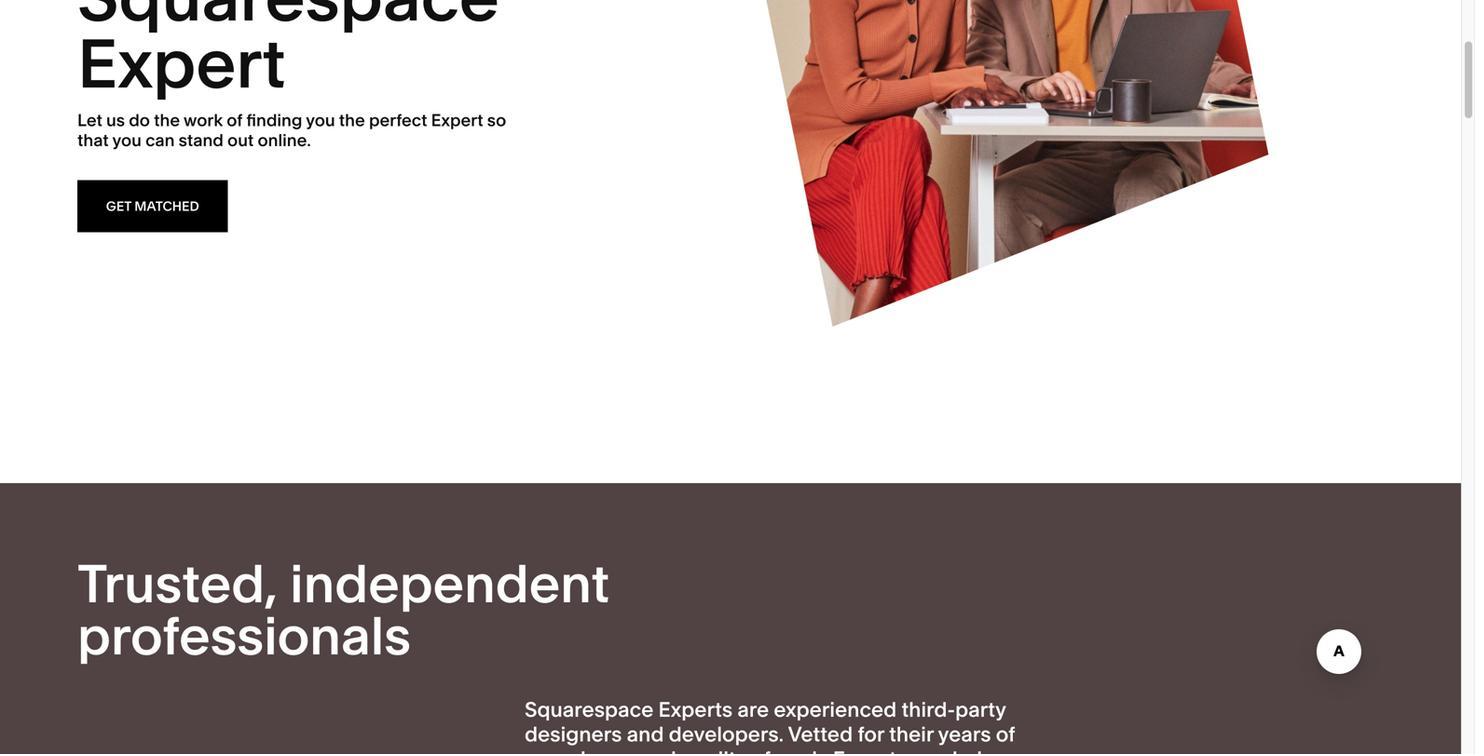 Task type: describe. For each thing, give the bounding box(es) containing it.
get
[[106, 199, 131, 214]]

developers.
[[669, 722, 784, 747]]

trusted,
[[77, 552, 278, 616]]

squarespace
[[525, 698, 654, 723]]

help
[[952, 747, 995, 755]]

1 the from the left
[[154, 110, 180, 130]]

perfect
[[369, 110, 427, 130]]

2 the from the left
[[339, 110, 365, 130]]

0 vertical spatial experts
[[658, 698, 733, 723]]

professionals
[[77, 604, 411, 669]]

squarespace experts are experienced third-party designers and developers. vetted for their years of experience and quality of work, experts can help y
[[525, 698, 1036, 755]]

expert
[[431, 110, 483, 130]]

let us do the work of finding you the perfect expert so that you can stand out online.
[[77, 110, 506, 150]]

are
[[737, 698, 769, 723]]

do
[[129, 110, 150, 130]]

vetted
[[788, 722, 853, 747]]

work
[[184, 110, 223, 130]]

independent
[[290, 552, 610, 616]]

1 horizontal spatial you
[[306, 110, 335, 130]]

get matched link
[[77, 180, 228, 233]]

quality
[[681, 747, 747, 755]]

finding
[[246, 110, 302, 130]]

can inside squarespace experts are experienced third-party designers and developers. vetted for their years of experience and quality of work, experts can help y
[[912, 747, 948, 755]]

party
[[955, 698, 1006, 723]]

that
[[77, 130, 109, 150]]

get matched
[[106, 199, 199, 214]]

1 vertical spatial experts
[[833, 747, 907, 755]]

matched
[[134, 199, 199, 214]]

can inside let us do the work of finding you the perfect expert so that you can stand out online.
[[145, 130, 175, 150]]



Task type: locate. For each thing, give the bounding box(es) containing it.
1 horizontal spatial the
[[339, 110, 365, 130]]

1 horizontal spatial can
[[912, 747, 948, 755]]

2 horizontal spatial of
[[996, 722, 1015, 747]]

the right do
[[154, 110, 180, 130]]

experts
[[658, 698, 733, 723], [833, 747, 907, 755]]

of
[[227, 110, 242, 130], [996, 722, 1015, 747], [751, 747, 771, 755]]

0 horizontal spatial the
[[154, 110, 180, 130]]

us
[[106, 110, 125, 130]]

and
[[627, 722, 664, 747], [639, 747, 676, 755]]

experience
[[525, 747, 634, 755]]

0 horizontal spatial experts
[[658, 698, 733, 723]]

0 horizontal spatial you
[[112, 130, 142, 150]]

experienced
[[774, 698, 897, 723]]

0 vertical spatial can
[[145, 130, 175, 150]]

the
[[154, 110, 180, 130], [339, 110, 365, 130]]

for
[[858, 722, 884, 747]]

of right work
[[227, 110, 242, 130]]

of right 'help' on the right of the page
[[996, 722, 1015, 747]]

so
[[487, 110, 506, 130]]

1 horizontal spatial experts
[[833, 747, 907, 755]]

you right that
[[112, 130, 142, 150]]

0 horizontal spatial of
[[227, 110, 242, 130]]

of inside let us do the work of finding you the perfect expert so that you can stand out online.
[[227, 110, 242, 130]]

online.
[[258, 130, 311, 150]]

their
[[889, 722, 934, 747]]

you
[[306, 110, 335, 130], [112, 130, 142, 150]]

experts up quality
[[658, 698, 733, 723]]

1 vertical spatial can
[[912, 747, 948, 755]]

can down third-
[[912, 747, 948, 755]]

can left "stand"
[[145, 130, 175, 150]]

out
[[227, 130, 254, 150]]

the left the perfect
[[339, 110, 365, 130]]

trusted, independent professionals
[[77, 552, 610, 669]]

designers
[[525, 722, 622, 747]]

you right finding
[[306, 110, 335, 130]]

of left work, on the right bottom of page
[[751, 747, 771, 755]]

can
[[145, 130, 175, 150], [912, 747, 948, 755]]

years
[[938, 722, 991, 747]]

third-
[[902, 698, 955, 723]]

trusted, independent professionals heading
[[77, 552, 731, 669]]

1 horizontal spatial of
[[751, 747, 771, 755]]

stand
[[179, 130, 223, 150]]

experts down experienced
[[833, 747, 907, 755]]

0 horizontal spatial can
[[145, 130, 175, 150]]

let
[[77, 110, 102, 130]]

work,
[[775, 747, 828, 755]]



Task type: vqa. For each thing, say whether or not it's contained in the screenshot.
finding
yes



